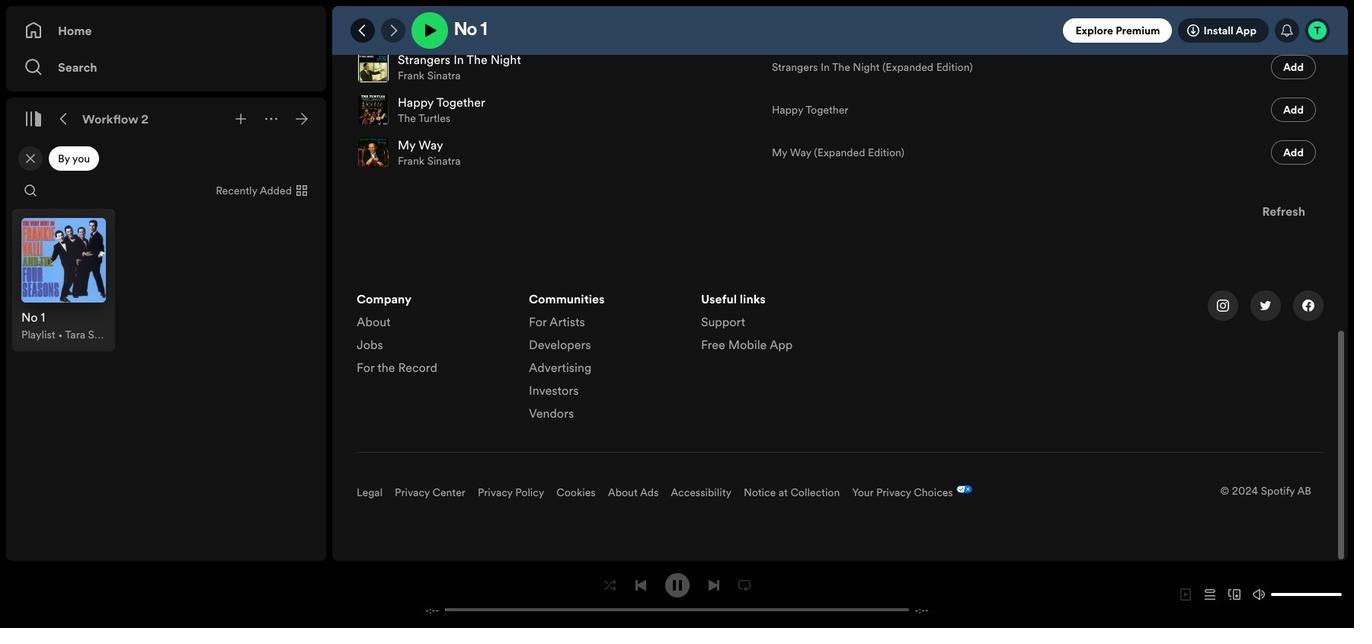 Task type: describe. For each thing, give the bounding box(es) containing it.
happy for happy together
[[772, 102, 803, 117]]

strangers for strangers in the night (expanded edition)
[[772, 59, 818, 75]]

ab
[[1298, 483, 1312, 499]]

company about jobs for the record
[[357, 290, 437, 376]]

policy
[[515, 485, 544, 500]]

your
[[852, 485, 874, 500]]

1 vertical spatial (expanded
[[814, 145, 865, 160]]

privacy for privacy policy
[[478, 485, 513, 500]]

privacy policy link
[[478, 485, 544, 500]]

at
[[779, 485, 788, 500]]

pause image
[[671, 579, 683, 591]]

list containing useful links
[[701, 290, 855, 359]]

investors
[[529, 382, 579, 399]]

go back image
[[357, 24, 369, 37]]

strangers in the night link
[[398, 51, 521, 68]]

privacy center link
[[395, 485, 466, 500]]

1
[[481, 21, 487, 40]]

the for happy together
[[398, 111, 416, 126]]

instagram image
[[1217, 300, 1229, 312]]

enable shuffle image
[[604, 579, 616, 591]]

Recently Added, Grid view field
[[204, 178, 317, 203]]

you
[[72, 151, 90, 166]]

2 -:-- from the left
[[915, 603, 929, 616]]

cookies
[[557, 485, 596, 500]]

0 horizontal spatial happy together link
[[398, 94, 485, 111]]

center
[[433, 485, 466, 500]]

app inside useful links support free mobile app
[[770, 336, 793, 353]]

notice at collection link
[[744, 485, 840, 500]]

added
[[260, 183, 292, 198]]

my way (expanded edition) link
[[772, 145, 905, 160]]

twitter image
[[1260, 300, 1272, 312]]

player controls element
[[409, 573, 946, 616]]

spotify
[[1261, 483, 1295, 499]]

developers link
[[529, 336, 591, 359]]

night for strangers in the night (expanded edition)
[[853, 59, 880, 75]]

my for my girl
[[398, 8, 416, 25]]

california consumer privacy act (ccpa) opt-out icon image
[[953, 486, 972, 496]]

refresh
[[1263, 203, 1306, 220]]

strangers in the night cell
[[358, 46, 760, 88]]

group inside main element
[[12, 209, 115, 351]]

the for my girl
[[398, 25, 416, 40]]

privacy policy
[[478, 485, 544, 500]]

playlist •
[[21, 327, 65, 342]]

the
[[377, 359, 395, 376]]

ads
[[640, 485, 659, 500]]

install app link
[[1179, 18, 1269, 43]]

night for strangers in the night frank sinatra
[[491, 51, 521, 68]]

temptations
[[419, 25, 478, 40]]

your privacy choices link
[[852, 485, 953, 500]]

happy for happy together the turtles
[[398, 94, 434, 111]]

2024
[[1232, 483, 1259, 499]]

my way link
[[398, 136, 443, 153]]

links
[[740, 290, 766, 307]]

2
[[141, 111, 149, 127]]

jobs
[[357, 336, 383, 353]]

no
[[454, 21, 477, 40]]

free
[[701, 336, 725, 353]]

go forward image
[[387, 24, 399, 37]]

my girl cell
[[358, 4, 760, 45]]

1 - from the left
[[426, 603, 429, 616]]

search link
[[24, 52, 308, 82]]

search
[[58, 59, 97, 75]]

my girl link
[[398, 8, 439, 25]]

my girl the temptations
[[398, 8, 478, 40]]

notice
[[744, 485, 776, 500]]

investors link
[[529, 382, 579, 405]]

home link
[[24, 15, 308, 46]]

3 privacy from the left
[[877, 485, 911, 500]]

the temptations link
[[398, 25, 478, 40]]

clear filters image
[[24, 152, 37, 165]]

for inside communities for artists developers advertising investors vendors
[[529, 313, 547, 330]]

legal
[[357, 485, 383, 500]]

useful
[[701, 290, 737, 307]]

1 add from the top
[[1284, 59, 1304, 75]]

way for my way frank sinatra
[[419, 136, 443, 153]]

for artists link
[[529, 313, 585, 336]]

top bar and user menu element
[[332, 6, 1348, 55]]

recently added
[[216, 183, 292, 198]]

company
[[357, 290, 412, 307]]

strangers for strangers in the night frank sinatra
[[398, 51, 451, 68]]

strangers in the night (expanded edition)
[[772, 59, 973, 75]]

frank inside my way frank sinatra
[[398, 153, 425, 168]]

in for strangers in the night (expanded edition)
[[821, 59, 830, 75]]

turtles
[[419, 111, 451, 126]]

1 horizontal spatial edition)
[[937, 59, 973, 75]]

my way (expanded edition)
[[772, 145, 905, 160]]

frank sinatra link for strangers
[[398, 68, 461, 83]]

volume high image
[[1253, 588, 1265, 601]]

accessibility
[[671, 485, 732, 500]]

jobs link
[[357, 336, 383, 359]]

happy together cell
[[358, 89, 760, 130]]

advertising
[[529, 359, 592, 376]]

©
[[1221, 483, 1230, 499]]

for the record link
[[357, 359, 437, 382]]

previous image
[[635, 579, 647, 591]]

the for strangers in the night
[[467, 51, 488, 68]]

add for my way
[[1284, 145, 1304, 160]]

connect to a device image
[[1229, 588, 1241, 601]]

what's new image
[[1281, 24, 1294, 37]]

so many steves: afternoons with steve martin | audiobook on spotify element
[[332, 0, 1348, 537]]

support link
[[701, 313, 745, 336]]

cookies link
[[557, 485, 596, 500]]

mobile
[[729, 336, 767, 353]]

none search field inside main element
[[18, 178, 43, 203]]



Task type: vqa. For each thing, say whether or not it's contained in the screenshot.
In
yes



Task type: locate. For each thing, give the bounding box(es) containing it.
2 - from the left
[[436, 603, 439, 616]]

strangers up happy together
[[772, 59, 818, 75]]

0 vertical spatial about
[[357, 313, 391, 330]]

1 horizontal spatial in
[[821, 59, 830, 75]]

0 vertical spatial for
[[529, 313, 547, 330]]

in down top bar and user menu element
[[821, 59, 830, 75]]

sinatra inside strangers in the night frank sinatra
[[427, 68, 461, 83]]

add
[[1284, 59, 1304, 75], [1284, 102, 1304, 117], [1284, 145, 1304, 160]]

1 horizontal spatial :-
[[919, 603, 925, 616]]

my way frank sinatra
[[398, 136, 461, 168]]

by you
[[58, 151, 90, 166]]

in down the temptations
[[454, 51, 464, 68]]

app right install at the right top of page
[[1236, 23, 1257, 38]]

about link
[[357, 313, 391, 336]]

frank
[[398, 68, 425, 83], [398, 153, 425, 168]]

about inside company about jobs for the record
[[357, 313, 391, 330]]

premium
[[1116, 23, 1160, 38]]

accessibility link
[[671, 485, 732, 500]]

about ads
[[608, 485, 659, 500]]

useful links support free mobile app
[[701, 290, 793, 353]]

2 vertical spatial add button
[[1271, 140, 1316, 165]]

playlist
[[21, 327, 55, 342]]

frank sinatra link down the turtles link at the left
[[398, 153, 461, 168]]

1 horizontal spatial app
[[1236, 23, 1257, 38]]

0 horizontal spatial together
[[436, 94, 485, 111]]

the inside strangers in the night frank sinatra
[[467, 51, 488, 68]]

list
[[357, 290, 511, 382], [529, 290, 683, 428], [701, 290, 855, 359]]

recently
[[216, 183, 257, 198]]

add button for my way
[[1271, 140, 1316, 165]]

1 -:-- from the left
[[426, 603, 439, 616]]

the turtles link
[[398, 111, 451, 126]]

1 horizontal spatial -:--
[[915, 603, 929, 616]]

together inside happy together the turtles
[[436, 94, 485, 111]]

strangers
[[398, 51, 451, 68], [772, 59, 818, 75]]

3 add button from the top
[[1271, 140, 1316, 165]]

legal link
[[357, 485, 383, 500]]

my left girl
[[398, 8, 416, 25]]

girl
[[419, 8, 439, 25]]

:-
[[429, 603, 436, 616], [919, 603, 925, 616]]

artists
[[550, 313, 585, 330]]

0 horizontal spatial (expanded
[[814, 145, 865, 160]]

the inside happy together the turtles
[[398, 111, 416, 126]]

3 list from the left
[[701, 290, 855, 359]]

© 2024 spotify ab
[[1221, 483, 1312, 499]]

privacy
[[395, 485, 430, 500], [478, 485, 513, 500], [877, 485, 911, 500]]

your privacy choices
[[852, 485, 953, 500]]

my down the turtles link at the left
[[398, 136, 416, 153]]

1 horizontal spatial happy together link
[[772, 102, 849, 117]]

notice at collection
[[744, 485, 840, 500]]

choices
[[914, 485, 953, 500]]

1 privacy from the left
[[395, 485, 430, 500]]

strangers in the night (expanded edition) link
[[772, 59, 973, 75]]

my
[[398, 8, 416, 25], [398, 136, 416, 153], [772, 145, 788, 160]]

0 horizontal spatial in
[[454, 51, 464, 68]]

0 horizontal spatial strangers
[[398, 51, 451, 68]]

1 horizontal spatial list
[[529, 290, 683, 428]]

workflow 2
[[82, 111, 149, 127]]

frank sinatra link
[[398, 68, 461, 83], [398, 153, 461, 168]]

1 sinatra from the top
[[427, 68, 461, 83]]

2 add from the top
[[1284, 102, 1304, 117]]

together for happy together the turtles
[[436, 94, 485, 111]]

1 vertical spatial add button
[[1271, 98, 1316, 122]]

1 vertical spatial frank
[[398, 153, 425, 168]]

t button
[[1306, 18, 1330, 43]]

way inside my way frank sinatra
[[419, 136, 443, 153]]

privacy left center
[[395, 485, 430, 500]]

happy together link
[[398, 94, 485, 111], [772, 102, 849, 117]]

-:--
[[426, 603, 439, 616], [915, 603, 929, 616]]

happy together the turtles
[[398, 94, 485, 126]]

row containing playlist
[[12, 209, 115, 351]]

communities for artists developers advertising investors vendors
[[529, 290, 605, 422]]

strangers in the night frank sinatra
[[398, 51, 521, 83]]

happy inside happy together the turtles
[[398, 94, 434, 111]]

2 frank sinatra link from the top
[[398, 153, 461, 168]]

disable repeat image
[[738, 579, 750, 591]]

way
[[419, 136, 443, 153], [790, 145, 812, 160]]

0 vertical spatial sinatra
[[427, 68, 461, 83]]

explore premium
[[1076, 23, 1160, 38]]

3 add from the top
[[1284, 145, 1304, 160]]

install app
[[1204, 23, 1257, 38]]

4 - from the left
[[925, 603, 929, 616]]

1 add button from the top
[[1271, 55, 1316, 79]]

the down no 1
[[467, 51, 488, 68]]

together up my way (expanded edition)
[[806, 102, 849, 117]]

1 horizontal spatial about
[[608, 485, 638, 500]]

the down top bar and user menu element
[[832, 59, 851, 75]]

free mobile app link
[[701, 336, 793, 359]]

about
[[357, 313, 391, 330], [608, 485, 638, 500]]

privacy right the your
[[877, 485, 911, 500]]

1 vertical spatial frank sinatra link
[[398, 153, 461, 168]]

By you checkbox
[[49, 146, 99, 171]]

1 horizontal spatial privacy
[[478, 485, 513, 500]]

1 frank from the top
[[398, 68, 425, 83]]

together
[[436, 94, 485, 111], [806, 102, 849, 117]]

my inside my girl the temptations
[[398, 8, 416, 25]]

1 vertical spatial edition)
[[868, 145, 905, 160]]

way for my way (expanded edition)
[[790, 145, 812, 160]]

1 list from the left
[[357, 290, 511, 382]]

Disable repeat checkbox
[[732, 573, 757, 597]]

for inside company about jobs for the record
[[357, 359, 375, 376]]

0 horizontal spatial -:--
[[426, 603, 439, 616]]

my down happy together
[[772, 145, 788, 160]]

privacy center
[[395, 485, 466, 500]]

workflow 2 button
[[79, 107, 152, 131]]

about ads link
[[608, 485, 659, 500]]

way down turtles
[[419, 136, 443, 153]]

list containing company
[[357, 290, 511, 382]]

1 :- from the left
[[429, 603, 436, 616]]

1 horizontal spatial (expanded
[[883, 59, 934, 75]]

by
[[58, 151, 70, 166]]

1 vertical spatial about
[[608, 485, 638, 500]]

2 add button from the top
[[1271, 98, 1316, 122]]

privacy left policy at the bottom left
[[478, 485, 513, 500]]

1 horizontal spatial strangers
[[772, 59, 818, 75]]

collection
[[791, 485, 840, 500]]

2 :- from the left
[[919, 603, 925, 616]]

app inside "link"
[[1236, 23, 1257, 38]]

vendors link
[[529, 405, 574, 428]]

night inside strangers in the night frank sinatra
[[491, 51, 521, 68]]

0 vertical spatial add button
[[1271, 55, 1316, 79]]

0 vertical spatial (expanded
[[883, 59, 934, 75]]

row inside main element
[[12, 209, 115, 351]]

refresh button
[[1238, 193, 1330, 229]]

3 - from the left
[[915, 603, 919, 616]]

advertising link
[[529, 359, 592, 382]]

0 vertical spatial frank sinatra link
[[398, 68, 461, 83]]

my way cell
[[358, 132, 760, 173]]

1 horizontal spatial together
[[806, 102, 849, 117]]

1 horizontal spatial happy
[[772, 102, 803, 117]]

1 vertical spatial app
[[770, 336, 793, 353]]

together for happy together
[[806, 102, 849, 117]]

app right mobile
[[770, 336, 793, 353]]

t
[[1315, 23, 1321, 38]]

0 horizontal spatial for
[[357, 359, 375, 376]]

0 vertical spatial edition)
[[937, 59, 973, 75]]

0 horizontal spatial way
[[419, 136, 443, 153]]

group containing playlist
[[12, 209, 115, 351]]

frank inside strangers in the night frank sinatra
[[398, 68, 425, 83]]

happy up my way (expanded edition) link
[[772, 102, 803, 117]]

-
[[426, 603, 429, 616], [436, 603, 439, 616], [915, 603, 919, 616], [925, 603, 929, 616]]

happy together link down strangers in the night frank sinatra
[[398, 94, 485, 111]]

0 vertical spatial frank
[[398, 68, 425, 83]]

my inside my way frank sinatra
[[398, 136, 416, 153]]

list containing communities
[[529, 290, 683, 428]]

support
[[701, 313, 745, 330]]

2 list from the left
[[529, 290, 683, 428]]

1 horizontal spatial way
[[790, 145, 812, 160]]

in for strangers in the night frank sinatra
[[454, 51, 464, 68]]

1 vertical spatial for
[[357, 359, 375, 376]]

strangers down the temptations link
[[398, 51, 451, 68]]

install
[[1204, 23, 1234, 38]]

developers
[[529, 336, 591, 353]]

sinatra down turtles
[[427, 153, 461, 168]]

the left girl
[[398, 25, 416, 40]]

explore
[[1076, 23, 1114, 38]]

0 horizontal spatial about
[[357, 313, 391, 330]]

main element
[[6, 6, 326, 561]]

explore premium button
[[1064, 18, 1173, 43]]

1 horizontal spatial night
[[853, 59, 880, 75]]

None search field
[[18, 178, 43, 203]]

0 horizontal spatial night
[[491, 51, 521, 68]]

0 horizontal spatial edition)
[[868, 145, 905, 160]]

1 horizontal spatial for
[[529, 313, 547, 330]]

for left the
[[357, 359, 375, 376]]

sinatra up happy together the turtles
[[427, 68, 461, 83]]

record
[[398, 359, 437, 376]]

night
[[491, 51, 521, 68], [853, 59, 880, 75]]

2 privacy from the left
[[478, 485, 513, 500]]

frank sinatra link up happy together the turtles
[[398, 68, 461, 83]]

0 vertical spatial app
[[1236, 23, 1257, 38]]

search in your library image
[[24, 184, 37, 197]]

•
[[58, 327, 63, 342]]

cell
[[772, 4, 1011, 45], [1023, 4, 1213, 45], [1225, 4, 1316, 45], [1023, 46, 1213, 88]]

in inside strangers in the night frank sinatra
[[454, 51, 464, 68]]

1 vertical spatial sinatra
[[427, 153, 461, 168]]

2 horizontal spatial privacy
[[877, 485, 911, 500]]

frank up the turtles link at the left
[[398, 68, 425, 83]]

0 horizontal spatial list
[[357, 290, 511, 382]]

together down strangers in the night frank sinatra
[[436, 94, 485, 111]]

the left turtles
[[398, 111, 416, 126]]

about up jobs
[[357, 313, 391, 330]]

add button for happy together
[[1271, 98, 1316, 122]]

about left the ads
[[608, 485, 638, 500]]

edition)
[[937, 59, 973, 75], [868, 145, 905, 160]]

0 horizontal spatial happy
[[398, 94, 434, 111]]

home
[[58, 22, 92, 39]]

way down happy together
[[790, 145, 812, 160]]

the
[[398, 25, 416, 40], [467, 51, 488, 68], [832, 59, 851, 75], [398, 111, 416, 126]]

0 vertical spatial add
[[1284, 59, 1304, 75]]

facebook image
[[1303, 300, 1315, 312]]

0 horizontal spatial app
[[770, 336, 793, 353]]

row
[[12, 209, 115, 351]]

workflow
[[82, 111, 138, 127]]

add for happy together
[[1284, 102, 1304, 117]]

2 frank from the top
[[398, 153, 425, 168]]

2 sinatra from the top
[[427, 153, 461, 168]]

frank sinatra link for my
[[398, 153, 461, 168]]

2 horizontal spatial list
[[701, 290, 855, 359]]

happy
[[398, 94, 434, 111], [772, 102, 803, 117]]

no 1
[[454, 21, 487, 40]]

happy up my way link
[[398, 94, 434, 111]]

privacy for privacy center
[[395, 485, 430, 500]]

the inside my girl the temptations
[[398, 25, 416, 40]]

frank down the turtles link at the left
[[398, 153, 425, 168]]

1 vertical spatial add
[[1284, 102, 1304, 117]]

1 frank sinatra link from the top
[[398, 68, 461, 83]]

sinatra
[[427, 68, 461, 83], [427, 153, 461, 168]]

for left artists
[[529, 313, 547, 330]]

next image
[[708, 579, 720, 591]]

sinatra inside my way frank sinatra
[[427, 153, 461, 168]]

happy together link up my way (expanded edition)
[[772, 102, 849, 117]]

0 horizontal spatial :-
[[429, 603, 436, 616]]

communities
[[529, 290, 605, 307]]

vendors
[[529, 405, 574, 422]]

2 vertical spatial add
[[1284, 145, 1304, 160]]

0 horizontal spatial privacy
[[395, 485, 430, 500]]

strangers inside strangers in the night frank sinatra
[[398, 51, 451, 68]]

in
[[454, 51, 464, 68], [821, 59, 830, 75]]

my for my way
[[398, 136, 416, 153]]

group
[[12, 209, 115, 351]]

happy together
[[772, 102, 849, 117]]



